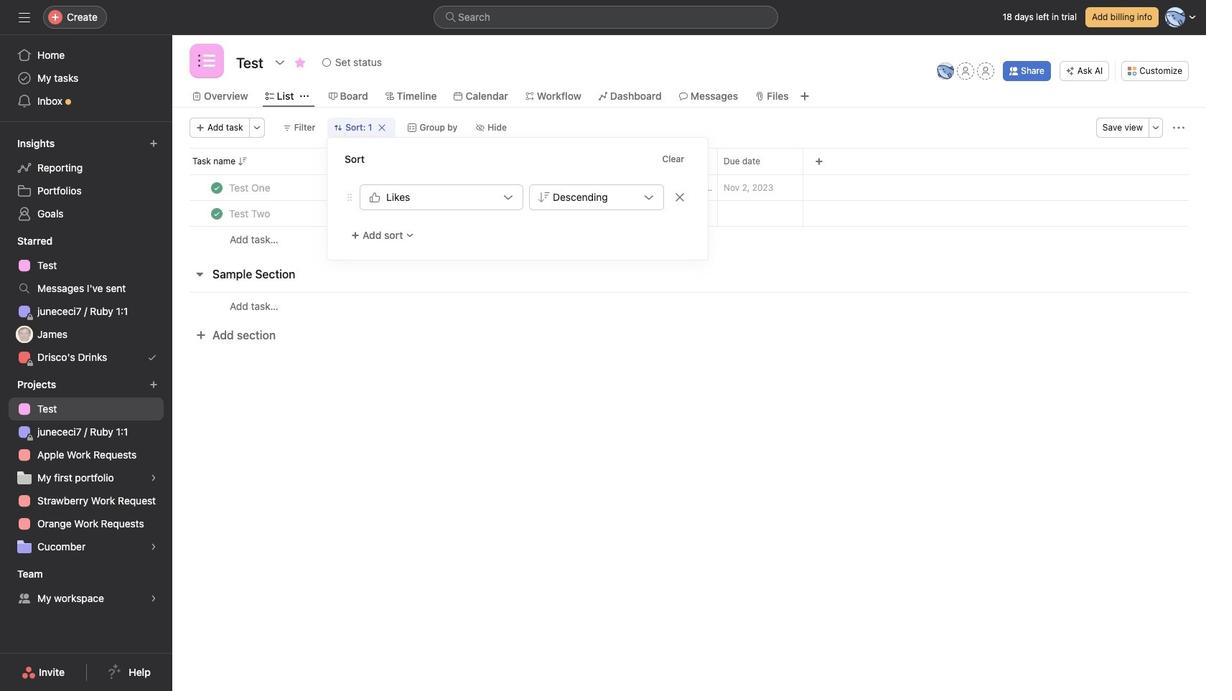 Task type: vqa. For each thing, say whether or not it's contained in the screenshot.
Completed Icon for Completed option
yes



Task type: describe. For each thing, give the bounding box(es) containing it.
add field image
[[815, 157, 824, 166]]

new project or portfolio image
[[149, 381, 158, 389]]

teams element
[[0, 562, 172, 613]]

more section actions image
[[326, 269, 337, 280]]

completed image
[[208, 205, 226, 222]]

Task name text field
[[226, 181, 275, 195]]

add tab image
[[799, 91, 811, 102]]

show options image
[[274, 57, 286, 68]]

more actions image
[[253, 124, 261, 132]]

insights element
[[0, 131, 172, 228]]

global element
[[0, 35, 172, 121]]

test one cell
[[172, 175, 632, 201]]

manage project members image
[[938, 62, 955, 80]]

see details, my workspace image
[[149, 595, 158, 603]]

see details, my first portfolio image
[[149, 474, 158, 483]]

completed checkbox for task name text box
[[208, 179, 226, 196]]

collapse task list for this group image
[[194, 269, 205, 280]]

more options image
[[1152, 124, 1161, 132]]

remove from starred image
[[294, 57, 306, 68]]



Task type: locate. For each thing, give the bounding box(es) containing it.
new insights image
[[149, 139, 158, 148]]

Completed checkbox
[[208, 179, 226, 196], [208, 205, 226, 222]]

completed checkbox inside test one cell
[[208, 179, 226, 196]]

None text field
[[233, 50, 267, 75]]

1 completed checkbox from the top
[[208, 179, 226, 196]]

Task name text field
[[226, 207, 275, 221]]

1 vertical spatial completed checkbox
[[208, 205, 226, 222]]

more actions image
[[1174, 122, 1185, 134]]

2 completed checkbox from the top
[[208, 205, 226, 222]]

completed checkbox up completed image
[[208, 179, 226, 196]]

test two cell
[[172, 200, 632, 227]]

list box
[[434, 6, 779, 29]]

starred element
[[0, 228, 172, 372]]

hide sidebar image
[[19, 11, 30, 23]]

completed checkbox for task name text field
[[208, 205, 226, 222]]

row
[[172, 148, 1207, 175], [190, 174, 1189, 175], [172, 175, 1207, 201], [172, 200, 1207, 227], [172, 226, 1207, 253], [172, 292, 1207, 320]]

completed image
[[208, 179, 226, 196]]

clear image
[[378, 124, 387, 132]]

see details, cucomber image
[[149, 543, 158, 552]]

remove image
[[674, 192, 686, 203]]

completed checkbox down completed icon
[[208, 205, 226, 222]]

list image
[[198, 52, 215, 70]]

header untitled section tree grid
[[172, 175, 1207, 253]]

dialog
[[328, 138, 708, 260]]

tab actions image
[[300, 92, 309, 101]]

projects element
[[0, 372, 172, 562]]

completed checkbox inside test two cell
[[208, 205, 226, 222]]

0 vertical spatial completed checkbox
[[208, 179, 226, 196]]



